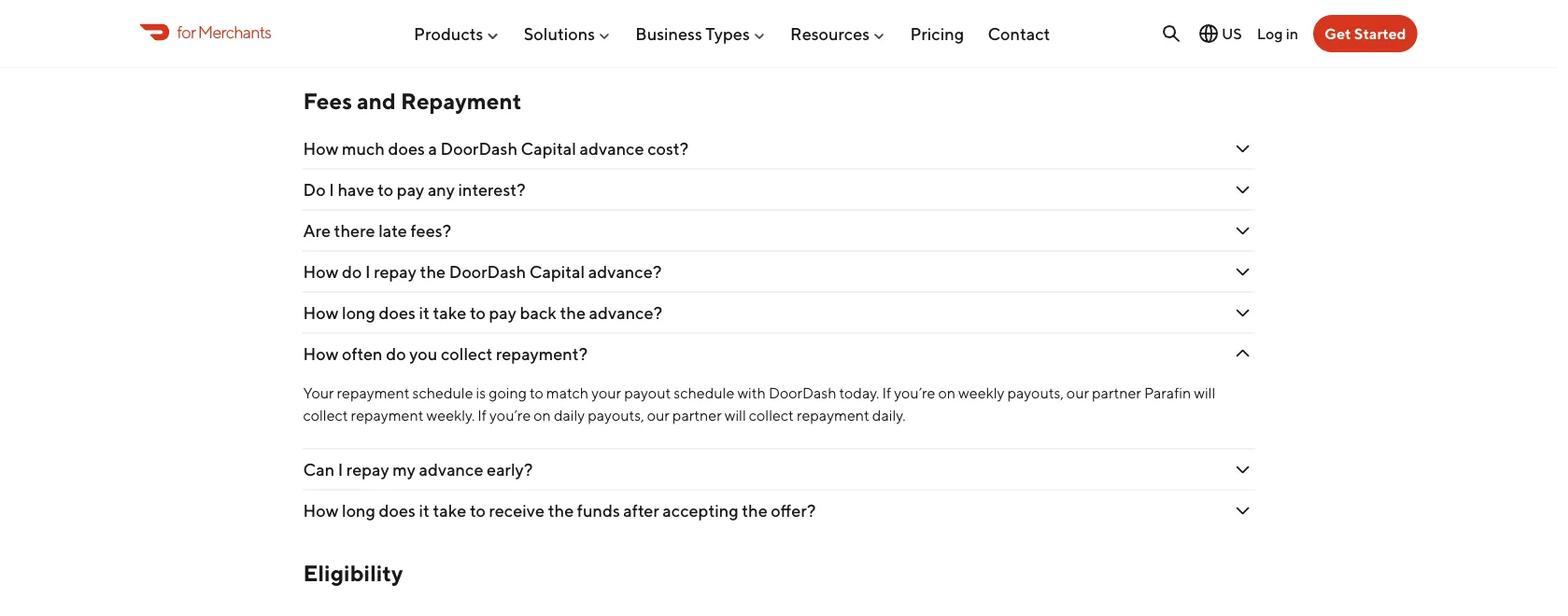Task type: describe. For each thing, give the bounding box(es) containing it.
log in link
[[1257, 25, 1299, 42]]

1 horizontal spatial collect
[[441, 344, 493, 364]]

cost?
[[648, 139, 689, 159]]

a
[[428, 139, 437, 159]]

funds
[[577, 501, 620, 521]]

2 horizontal spatial collect
[[749, 407, 794, 425]]

what
[[303, 28, 346, 48]]

it for receive
[[419, 501, 430, 521]]

fees and repayment
[[303, 88, 522, 114]]

repayment down today.
[[797, 407, 870, 425]]

1 horizontal spatial do
[[386, 344, 406, 364]]

receive
[[489, 501, 545, 521]]

business
[[636, 23, 702, 44]]

1 vertical spatial on
[[534, 407, 551, 425]]

parafin
[[1144, 385, 1191, 402]]

your repayment schedule is going to match your payout schedule with doordash today. if you're on weekly payouts, our partner parafin will collect repayment weekly. if you're on daily payouts, our partner will collect repayment daily.
[[303, 385, 1216, 425]]

how do i repay the doordash capital advance?
[[303, 262, 662, 282]]

do i have to pay any interest?
[[303, 180, 526, 200]]

1 vertical spatial advance
[[419, 460, 483, 480]]

the left funds on the bottom
[[548, 501, 574, 521]]

how for how often do you collect repayment?
[[303, 344, 339, 364]]

to right have
[[378, 180, 394, 200]]

get
[[1325, 25, 1351, 43]]

the right back
[[560, 303, 586, 323]]

repayment
[[401, 88, 522, 114]]

late
[[378, 221, 407, 241]]

0 horizontal spatial if
[[478, 407, 487, 425]]

does for how long does it take to pay back the advance?
[[379, 303, 416, 323]]

back
[[520, 303, 557, 323]]

does for how much does a doordash capital advance cost?
[[388, 139, 425, 159]]

1 vertical spatial payouts,
[[588, 407, 644, 425]]

are there late fees?
[[303, 221, 455, 241]]

eligibility
[[303, 561, 403, 588]]

take for receive
[[433, 501, 467, 521]]

1 vertical spatial will
[[725, 407, 746, 425]]

chevron down image for doordash
[[1232, 261, 1254, 284]]

1 horizontal spatial advance
[[580, 139, 644, 159]]

parafin?
[[365, 28, 428, 48]]

can
[[303, 460, 335, 480]]

products link
[[414, 16, 500, 51]]

the down fees?
[[420, 262, 446, 282]]

how for how long does it take to receive the funds after accepting the offer?
[[303, 501, 339, 521]]

weekly
[[959, 385, 1005, 402]]

today.
[[839, 385, 880, 402]]

and
[[357, 88, 396, 114]]

how for how long does it take to pay back the advance?
[[303, 303, 339, 323]]

chevron down image for back
[[1232, 302, 1254, 325]]

business types link
[[636, 16, 767, 51]]

solutions
[[524, 23, 595, 44]]

how long does it take to receive the funds after accepting the offer?
[[303, 501, 816, 521]]

resources link
[[790, 16, 887, 51]]

1 chevron down image from the top
[[1232, 27, 1254, 50]]

1 vertical spatial repay
[[346, 460, 389, 480]]

how for how much does a doordash capital advance cost?
[[303, 139, 339, 159]]

any
[[428, 180, 455, 200]]

how much does a doordash capital advance cost?
[[303, 139, 689, 159]]

2 schedule from the left
[[674, 385, 735, 402]]

take for pay
[[433, 303, 467, 323]]

does for how long does it take to receive the funds after accepting the offer?
[[379, 501, 416, 521]]

0 vertical spatial repay
[[374, 262, 417, 282]]

there
[[334, 221, 375, 241]]

0 vertical spatial if
[[882, 385, 891, 402]]

offer?
[[771, 501, 816, 521]]

weekly.
[[427, 407, 475, 425]]

is inside the your repayment schedule is going to match your payout schedule with doordash today. if you're on weekly payouts, our partner parafin will collect repayment weekly. if you're on daily payouts, our partner will collect repayment daily.
[[476, 385, 486, 402]]

log in
[[1257, 25, 1299, 42]]

1 vertical spatial doordash
[[449, 262, 526, 282]]



Task type: vqa. For each thing, say whether or not it's contained in the screenshot.
rightmost our
yes



Task type: locate. For each thing, give the bounding box(es) containing it.
0 vertical spatial capital
[[521, 139, 576, 159]]

the left 'offer?' at bottom
[[742, 501, 768, 521]]

1 horizontal spatial our
[[1067, 385, 1089, 402]]

match
[[546, 385, 589, 402]]

our down payout
[[647, 407, 670, 425]]

4 chevron down image from the top
[[1232, 343, 1254, 366]]

to left the receive
[[470, 501, 486, 521]]

my
[[393, 460, 416, 480]]

4 chevron down image from the top
[[1232, 500, 1254, 523]]

it for pay
[[419, 303, 430, 323]]

how for how do i repay the doordash capital advance?
[[303, 262, 339, 282]]

repayment down the often
[[337, 385, 410, 402]]

how
[[303, 139, 339, 159], [303, 262, 339, 282], [303, 303, 339, 323], [303, 344, 339, 364], [303, 501, 339, 521]]

get started
[[1325, 25, 1406, 43]]

1 it from the top
[[419, 303, 430, 323]]

2 chevron down image from the top
[[1232, 179, 1254, 201]]

0 vertical spatial take
[[433, 303, 467, 323]]

0 horizontal spatial you're
[[490, 407, 531, 425]]

does up you
[[379, 303, 416, 323]]

2 take from the top
[[433, 501, 467, 521]]

1 vertical spatial take
[[433, 501, 467, 521]]

long
[[342, 303, 376, 323], [342, 501, 376, 521]]

will right parafin
[[1194, 385, 1216, 402]]

going
[[489, 385, 527, 402]]

0 horizontal spatial i
[[329, 180, 334, 200]]

doordash right with
[[769, 385, 837, 402]]

schedule left with
[[674, 385, 735, 402]]

1 vertical spatial it
[[419, 501, 430, 521]]

2 how from the top
[[303, 262, 339, 282]]

advance?
[[588, 262, 662, 282], [589, 303, 663, 323]]

payouts,
[[1007, 385, 1064, 402], [588, 407, 644, 425]]

our
[[1067, 385, 1089, 402], [647, 407, 670, 425]]

1 chevron down image from the top
[[1232, 138, 1254, 160]]

advance left cost?
[[580, 139, 644, 159]]

0 vertical spatial on
[[938, 385, 956, 402]]

0 vertical spatial long
[[342, 303, 376, 323]]

chevron down image
[[1232, 138, 1254, 160], [1232, 179, 1254, 201], [1232, 302, 1254, 325], [1232, 500, 1254, 523]]

are
[[303, 221, 331, 241]]

our left parafin
[[1067, 385, 1089, 402]]

2 chevron down image from the top
[[1232, 220, 1254, 243]]

0 vertical spatial our
[[1067, 385, 1089, 402]]

4 how from the top
[[303, 344, 339, 364]]

chevron down image for the
[[1232, 500, 1254, 523]]

payouts, right weekly
[[1007, 385, 1064, 402]]

1 vertical spatial you're
[[490, 407, 531, 425]]

collect
[[441, 344, 493, 364], [303, 407, 348, 425], [749, 407, 794, 425]]

to inside the your repayment schedule is going to match your payout schedule with doordash today. if you're on weekly payouts, our partner parafin will collect repayment weekly. if you're on daily payouts, our partner will collect repayment daily.
[[530, 385, 544, 402]]

long up the often
[[342, 303, 376, 323]]

you're down going
[[490, 407, 531, 425]]

doordash
[[441, 139, 518, 159], [449, 262, 526, 282], [769, 385, 837, 402]]

solutions link
[[524, 16, 612, 51]]

daily.
[[872, 407, 906, 425]]

you
[[409, 344, 438, 364]]

if right weekly.
[[478, 407, 487, 425]]

0 horizontal spatial partner
[[673, 407, 722, 425]]

1 horizontal spatial is
[[476, 385, 486, 402]]

can i repay my advance early?
[[303, 460, 533, 480]]

repayment?
[[496, 344, 588, 364]]

to for receive
[[470, 501, 486, 521]]

1 take from the top
[[433, 303, 467, 323]]

payouts, down your
[[588, 407, 644, 425]]

2 vertical spatial does
[[379, 501, 416, 521]]

0 vertical spatial partner
[[1092, 385, 1142, 402]]

to down the how do i repay the doordash capital advance?
[[470, 303, 486, 323]]

how often do you collect repayment?
[[303, 344, 591, 364]]

1 horizontal spatial if
[[882, 385, 891, 402]]

doordash inside the your repayment schedule is going to match your payout schedule with doordash today. if you're on weekly payouts, our partner parafin will collect repayment weekly. if you're on daily payouts, our partner will collect repayment daily.
[[769, 385, 837, 402]]

0 vertical spatial does
[[388, 139, 425, 159]]

i down are there late fees?
[[365, 262, 371, 282]]

interest?
[[458, 180, 526, 200]]

started
[[1354, 25, 1406, 43]]

0 vertical spatial pay
[[397, 180, 424, 200]]

you're
[[894, 385, 936, 402], [490, 407, 531, 425]]

globe line image
[[1198, 22, 1220, 45]]

1 schedule from the left
[[412, 385, 473, 402]]

pricing link
[[910, 16, 964, 51]]

0 horizontal spatial collect
[[303, 407, 348, 425]]

accepting
[[663, 501, 739, 521]]

on
[[938, 385, 956, 402], [534, 407, 551, 425]]

0 vertical spatial will
[[1194, 385, 1216, 402]]

will
[[1194, 385, 1216, 402], [725, 407, 746, 425]]

resources
[[790, 23, 870, 44]]

contact
[[988, 23, 1050, 44]]

early?
[[487, 460, 533, 480]]

on left daily at the left bottom of page
[[534, 407, 551, 425]]

1 vertical spatial long
[[342, 501, 376, 521]]

take down "can i repay my advance early?" at the left
[[433, 501, 467, 521]]

partner
[[1092, 385, 1142, 402], [673, 407, 722, 425]]

0 horizontal spatial is
[[350, 28, 361, 48]]

types
[[706, 23, 750, 44]]

3 chevron down image from the top
[[1232, 261, 1254, 284]]

1 vertical spatial i
[[365, 262, 371, 282]]

long for how long does it take to receive the funds after accepting the offer?
[[342, 501, 376, 521]]

1 vertical spatial if
[[478, 407, 487, 425]]

0 vertical spatial is
[[350, 28, 361, 48]]

collect down with
[[749, 407, 794, 425]]

your
[[303, 385, 334, 402]]

does down my
[[379, 501, 416, 521]]

0 horizontal spatial will
[[725, 407, 746, 425]]

3 chevron down image from the top
[[1232, 302, 1254, 325]]

does
[[388, 139, 425, 159], [379, 303, 416, 323], [379, 501, 416, 521]]

0 horizontal spatial on
[[534, 407, 551, 425]]

1 horizontal spatial will
[[1194, 385, 1216, 402]]

i right can
[[338, 460, 343, 480]]

what is parafin?
[[303, 28, 428, 48]]

1 vertical spatial partner
[[673, 407, 722, 425]]

1 horizontal spatial partner
[[1092, 385, 1142, 402]]

pay
[[397, 180, 424, 200], [489, 303, 517, 323]]

1 horizontal spatial you're
[[894, 385, 936, 402]]

if
[[882, 385, 891, 402], [478, 407, 487, 425]]

1 horizontal spatial pay
[[489, 303, 517, 323]]

2 long from the top
[[342, 501, 376, 521]]

it up you
[[419, 303, 430, 323]]

take up how often do you collect repayment?
[[433, 303, 467, 323]]

0 vertical spatial it
[[419, 303, 430, 323]]

on left weekly
[[938, 385, 956, 402]]

your
[[591, 385, 621, 402]]

capital up back
[[529, 262, 585, 282]]

0 vertical spatial advance
[[580, 139, 644, 159]]

doordash up how long does it take to pay back the advance?
[[449, 262, 526, 282]]

chevron down image for early?
[[1232, 459, 1254, 482]]

0 horizontal spatial payouts,
[[588, 407, 644, 425]]

it
[[419, 303, 430, 323], [419, 501, 430, 521]]

chevron down image
[[1232, 27, 1254, 50], [1232, 220, 1254, 243], [1232, 261, 1254, 284], [1232, 343, 1254, 366], [1232, 459, 1254, 482]]

1 vertical spatial is
[[476, 385, 486, 402]]

does left a
[[388, 139, 425, 159]]

for merchants
[[177, 22, 271, 42]]

0 horizontal spatial schedule
[[412, 385, 473, 402]]

5 how from the top
[[303, 501, 339, 521]]

collect down "your"
[[303, 407, 348, 425]]

much
[[342, 139, 385, 159]]

repay left my
[[346, 460, 389, 480]]

it down "can i repay my advance early?" at the left
[[419, 501, 430, 521]]

5 chevron down image from the top
[[1232, 459, 1254, 482]]

contact link
[[988, 16, 1050, 51]]

pay left any
[[397, 180, 424, 200]]

get started button
[[1314, 15, 1418, 52]]

collect right you
[[441, 344, 493, 364]]

doordash up interest?
[[441, 139, 518, 159]]

schedule up weekly.
[[412, 385, 473, 402]]

do
[[342, 262, 362, 282], [386, 344, 406, 364]]

do down there
[[342, 262, 362, 282]]

1 vertical spatial does
[[379, 303, 416, 323]]

for
[[177, 22, 195, 42]]

2 it from the top
[[419, 501, 430, 521]]

how long does it take to pay back the advance?
[[303, 303, 663, 323]]

1 vertical spatial do
[[386, 344, 406, 364]]

1 horizontal spatial payouts,
[[1007, 385, 1064, 402]]

daily
[[554, 407, 585, 425]]

you're up daily.
[[894, 385, 936, 402]]

in
[[1286, 25, 1299, 42]]

0 horizontal spatial do
[[342, 262, 362, 282]]

repay
[[374, 262, 417, 282], [346, 460, 389, 480]]

fees
[[303, 88, 352, 114]]

if up daily.
[[882, 385, 891, 402]]

1 vertical spatial pay
[[489, 303, 517, 323]]

us
[[1222, 25, 1242, 43]]

0 horizontal spatial advance
[[419, 460, 483, 480]]

2 vertical spatial doordash
[[769, 385, 837, 402]]

1 how from the top
[[303, 139, 339, 159]]

0 vertical spatial i
[[329, 180, 334, 200]]

have
[[338, 180, 374, 200]]

take
[[433, 303, 467, 323], [433, 501, 467, 521]]

will down with
[[725, 407, 746, 425]]

pay left back
[[489, 303, 517, 323]]

advance
[[580, 139, 644, 159], [419, 460, 483, 480]]

to for match
[[530, 385, 544, 402]]

advance right my
[[419, 460, 483, 480]]

1 horizontal spatial i
[[338, 460, 343, 480]]

0 vertical spatial payouts,
[[1007, 385, 1064, 402]]

1 vertical spatial capital
[[529, 262, 585, 282]]

0 vertical spatial doordash
[[441, 139, 518, 159]]

2 horizontal spatial i
[[365, 262, 371, 282]]

to
[[378, 180, 394, 200], [470, 303, 486, 323], [530, 385, 544, 402], [470, 501, 486, 521]]

3 how from the top
[[303, 303, 339, 323]]

chevron down image for cost?
[[1232, 138, 1254, 160]]

repayment up my
[[351, 407, 424, 425]]

log
[[1257, 25, 1283, 42]]

1 long from the top
[[342, 303, 376, 323]]

is right what
[[350, 28, 361, 48]]

merchants
[[198, 22, 271, 42]]

schedule
[[412, 385, 473, 402], [674, 385, 735, 402]]

business types
[[636, 23, 750, 44]]

to for pay
[[470, 303, 486, 323]]

capital up interest?
[[521, 139, 576, 159]]

0 vertical spatial you're
[[894, 385, 936, 402]]

the
[[420, 262, 446, 282], [560, 303, 586, 323], [548, 501, 574, 521], [742, 501, 768, 521]]

capital
[[521, 139, 576, 159], [529, 262, 585, 282]]

2 vertical spatial i
[[338, 460, 343, 480]]

fees?
[[411, 221, 451, 241]]

1 horizontal spatial on
[[938, 385, 956, 402]]

do left you
[[386, 344, 406, 364]]

i for repay
[[338, 460, 343, 480]]

payout
[[624, 385, 671, 402]]

1 vertical spatial our
[[647, 407, 670, 425]]

chevron down image for repayment?
[[1232, 343, 1254, 366]]

with
[[737, 385, 766, 402]]

to right going
[[530, 385, 544, 402]]

products
[[414, 23, 483, 44]]

often
[[342, 344, 383, 364]]

i for have
[[329, 180, 334, 200]]

0 vertical spatial advance?
[[588, 262, 662, 282]]

0 horizontal spatial our
[[647, 407, 670, 425]]

do
[[303, 180, 326, 200]]

1 vertical spatial advance?
[[589, 303, 663, 323]]

after
[[623, 501, 659, 521]]

long up "eligibility"
[[342, 501, 376, 521]]

i right 'do'
[[329, 180, 334, 200]]

1 horizontal spatial schedule
[[674, 385, 735, 402]]

for merchants link
[[140, 19, 271, 45]]

long for how long does it take to pay back the advance?
[[342, 303, 376, 323]]

pricing
[[910, 23, 964, 44]]

0 vertical spatial do
[[342, 262, 362, 282]]

0 horizontal spatial pay
[[397, 180, 424, 200]]

repay down late
[[374, 262, 417, 282]]

is left going
[[476, 385, 486, 402]]



